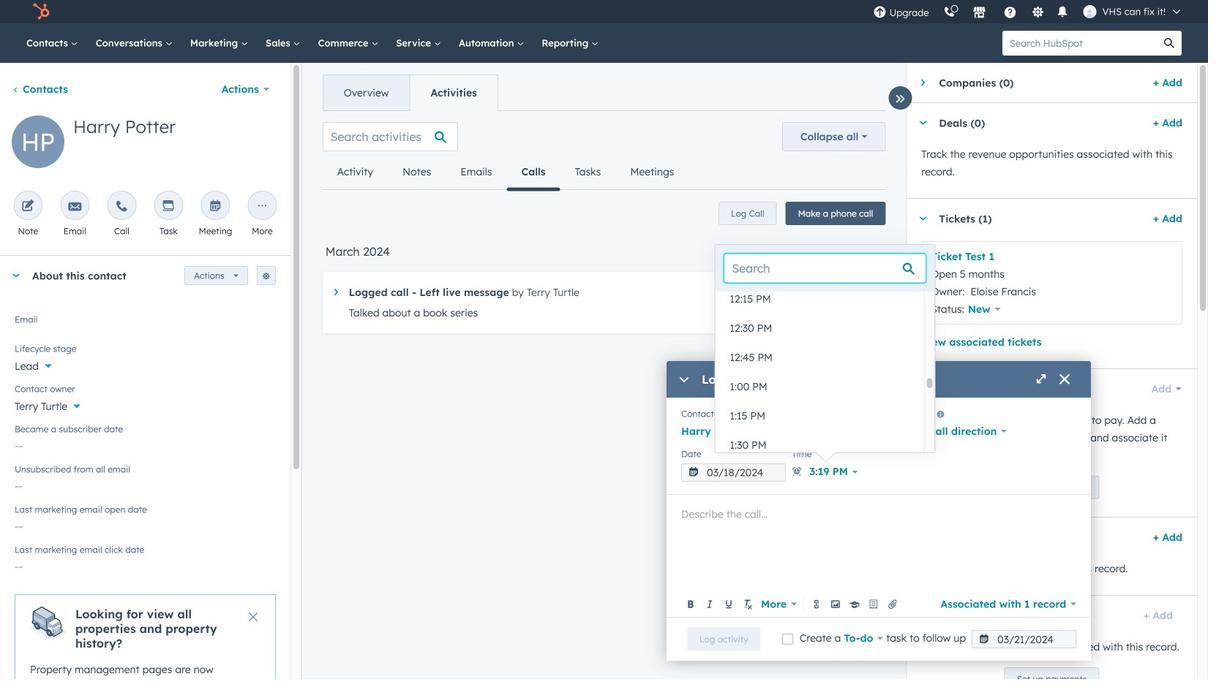 Task type: describe. For each thing, give the bounding box(es) containing it.
minimize dialog image
[[678, 375, 690, 386]]

close image
[[249, 613, 257, 622]]

email image
[[68, 201, 82, 214]]

meeting image
[[209, 201, 222, 214]]

call image
[[115, 201, 128, 214]]

Search HubSpot search field
[[1003, 31, 1157, 56]]

Search activities search field
[[323, 122, 458, 151]]

2 -- text field from the top
[[15, 473, 276, 496]]

terry turtle image
[[1083, 5, 1097, 18]]

expand dialog image
[[1035, 375, 1047, 386]]

1 -- text field from the top
[[15, 432, 276, 456]]



Task type: locate. For each thing, give the bounding box(es) containing it.
alert
[[15, 595, 276, 680]]

caret image
[[919, 121, 927, 125], [919, 217, 927, 221], [12, 274, 20, 278], [334, 289, 338, 296]]

1 horizontal spatial mm/dd/yyyy text field
[[972, 631, 1076, 649]]

manage card settings image
[[262, 273, 271, 281]]

0 vertical spatial mm/dd/yyyy text field
[[681, 464, 786, 482]]

feed
[[311, 110, 897, 351]]

2 vertical spatial caret image
[[919, 614, 927, 618]]

more image
[[256, 201, 269, 214]]

1 vertical spatial mm/dd/yyyy text field
[[972, 631, 1076, 649]]

navigation
[[323, 75, 498, 111]]

task image
[[162, 201, 175, 214]]

0 horizontal spatial mm/dd/yyyy text field
[[681, 464, 786, 482]]

0 vertical spatial -- text field
[[15, 432, 276, 456]]

marketplaces image
[[973, 7, 986, 20]]

0 vertical spatial caret image
[[921, 78, 925, 87]]

grid grid
[[715, 285, 935, 460]]

-- text field
[[15, 432, 276, 456], [15, 473, 276, 496], [15, 553, 276, 577]]

2 vertical spatial -- text field
[[15, 553, 276, 577]]

MM/DD/YYYY text field
[[681, 464, 786, 482], [972, 631, 1076, 649]]

caret image
[[921, 78, 925, 87], [919, 387, 927, 391], [919, 614, 927, 618]]

tab list
[[323, 154, 689, 191]]

1 vertical spatial -- text field
[[15, 473, 276, 496]]

close dialog image
[[1059, 375, 1071, 386]]

3 -- text field from the top
[[15, 553, 276, 577]]

note image
[[21, 201, 35, 214]]

Search search field
[[724, 254, 926, 283]]

1 vertical spatial caret image
[[919, 387, 927, 391]]

-- text field
[[15, 513, 276, 536]]

menu
[[866, 0, 1191, 23]]



Task type: vqa. For each thing, say whether or not it's contained in the screenshot.
tab list at the top
yes



